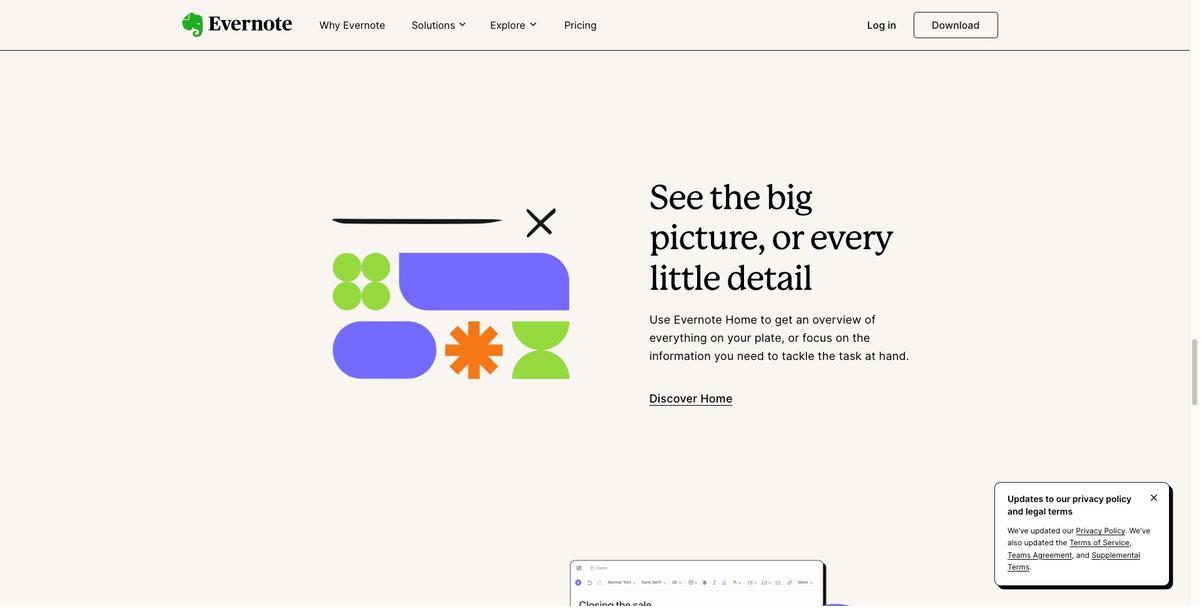 Task type: locate. For each thing, give the bounding box(es) containing it.
. inside . we've also updated the
[[1126, 526, 1128, 535]]

picture,
[[650, 224, 765, 256]]

or up 'tackle'
[[788, 331, 800, 344]]

terms down privacy
[[1070, 538, 1092, 547]]

0 horizontal spatial evernote
[[343, 19, 385, 31]]

why evernote link
[[312, 14, 393, 38]]

0 vertical spatial our
[[1057, 493, 1071, 504]]

terms
[[1070, 538, 1092, 547], [1008, 562, 1030, 572]]

or
[[772, 224, 804, 256], [788, 331, 800, 344]]

1 vertical spatial home
[[701, 392, 733, 405]]

or down big
[[772, 224, 804, 256]]

the
[[710, 184, 760, 215], [853, 331, 871, 344], [818, 349, 836, 362], [1056, 538, 1068, 547]]

service
[[1103, 538, 1130, 547]]

1 vertical spatial updated
[[1025, 538, 1054, 547]]

updated
[[1031, 526, 1061, 535], [1025, 538, 1054, 547]]

of inside 'use evernote home to get an overview of everything on your plate, or focus on the information you need to tackle the task at hand.'
[[865, 313, 876, 326]]

privacy policy link
[[1077, 526, 1126, 535]]

updated up teams agreement link
[[1025, 538, 1054, 547]]

0 horizontal spatial .
[[1030, 562, 1032, 572]]

little
[[650, 265, 720, 296]]

. for .
[[1030, 562, 1032, 572]]

evernote inside why evernote "link"
[[343, 19, 385, 31]]

policy
[[1107, 493, 1132, 504]]

evernote inside 'use evernote home to get an overview of everything on your plate, or focus on the information you need to tackle the task at hand.'
[[674, 313, 723, 326]]

to down plate,
[[768, 349, 779, 362]]

of inside terms of service , teams agreement , and
[[1094, 538, 1101, 547]]

. for . we've also updated the
[[1126, 526, 1128, 535]]

the down we've updated our privacy policy
[[1056, 538, 1068, 547]]

task
[[839, 349, 862, 362]]

1 vertical spatial our
[[1063, 526, 1074, 535]]

1 horizontal spatial ,
[[1130, 538, 1132, 547]]

0 vertical spatial terms
[[1070, 538, 1092, 547]]

tasks screen image
[[563, 0, 916, 38]]

to left get
[[761, 313, 772, 326]]

and
[[1008, 506, 1024, 516], [1077, 550, 1090, 559]]

our up terms
[[1057, 493, 1071, 504]]

1 horizontal spatial terms
[[1070, 538, 1092, 547]]

0 vertical spatial and
[[1008, 506, 1024, 516]]

on
[[711, 331, 724, 344], [836, 331, 850, 344]]

2 vertical spatial to
[[1046, 493, 1055, 504]]

we've up also
[[1008, 526, 1029, 535]]

the up picture,
[[710, 184, 760, 215]]

,
[[1130, 538, 1132, 547], [1073, 550, 1075, 559]]

2 we've from the left
[[1130, 526, 1151, 535]]

1 horizontal spatial on
[[836, 331, 850, 344]]

1 horizontal spatial .
[[1126, 526, 1128, 535]]

on down overview
[[836, 331, 850, 344]]

pricing link
[[557, 14, 604, 38]]

0 vertical spatial home
[[726, 313, 758, 326]]

1 vertical spatial of
[[1094, 538, 1101, 547]]

our inside updates to our privacy policy and legal terms
[[1057, 493, 1071, 504]]

why evernote
[[320, 19, 385, 31]]

use
[[650, 313, 671, 326]]

need
[[737, 349, 765, 362]]

terms down teams
[[1008, 562, 1030, 572]]

tackle
[[782, 349, 815, 362]]

or inside 'use evernote home to get an overview of everything on your plate, or focus on the information you need to tackle the task at hand.'
[[788, 331, 800, 344]]

of right overview
[[865, 313, 876, 326]]

on up you
[[711, 331, 724, 344]]

teams
[[1008, 550, 1031, 559]]

1 vertical spatial evernote
[[674, 313, 723, 326]]

we've updated our privacy policy
[[1008, 526, 1126, 535]]

home
[[726, 313, 758, 326], [701, 392, 733, 405]]

. down teams agreement link
[[1030, 562, 1032, 572]]

explore
[[490, 19, 526, 31]]

personalization-home illustration image
[[275, 138, 627, 449]]

every
[[810, 224, 893, 256]]

0 horizontal spatial of
[[865, 313, 876, 326]]

evernote right why
[[343, 19, 385, 31]]

our for privacy
[[1057, 493, 1071, 504]]

supplemental terms
[[1008, 550, 1141, 572]]

teams agreement link
[[1008, 550, 1073, 559]]

policy
[[1105, 526, 1126, 535]]

and down . we've also updated the
[[1077, 550, 1090, 559]]

evernote
[[343, 19, 385, 31], [674, 313, 723, 326]]

to
[[761, 313, 772, 326], [768, 349, 779, 362], [1046, 493, 1055, 504]]

to inside updates to our privacy policy and legal terms
[[1046, 493, 1055, 504]]

. we've also updated the
[[1008, 526, 1151, 547]]

we've right policy
[[1130, 526, 1151, 535]]

2 on from the left
[[836, 331, 850, 344]]

1 vertical spatial or
[[788, 331, 800, 344]]

evernote up everything
[[674, 313, 723, 326]]

0 vertical spatial evernote
[[343, 19, 385, 31]]

1 horizontal spatial evernote
[[674, 313, 723, 326]]

and inside terms of service , teams agreement , and
[[1077, 550, 1090, 559]]

discover
[[650, 392, 698, 405]]

1 vertical spatial terms
[[1008, 562, 1030, 572]]

we've
[[1008, 526, 1029, 535], [1130, 526, 1151, 535]]

home up 'your'
[[726, 313, 758, 326]]

of
[[865, 313, 876, 326], [1094, 538, 1101, 547]]

terms of service link
[[1070, 538, 1130, 547]]

solutions button
[[408, 18, 472, 32]]

our up terms of service , teams agreement , and
[[1063, 526, 1074, 535]]

terms inside terms of service , teams agreement , and
[[1070, 538, 1092, 547]]

and inside updates to our privacy policy and legal terms
[[1008, 506, 1024, 516]]

. up service
[[1126, 526, 1128, 535]]

0 horizontal spatial we've
[[1008, 526, 1029, 535]]

1 horizontal spatial we've
[[1130, 526, 1151, 535]]

0 vertical spatial of
[[865, 313, 876, 326]]

agreement
[[1033, 550, 1073, 559]]

1 horizontal spatial of
[[1094, 538, 1101, 547]]

, down . we've also updated the
[[1073, 550, 1075, 559]]

0 horizontal spatial on
[[711, 331, 724, 344]]

log in
[[868, 19, 897, 31]]

also
[[1008, 538, 1022, 547]]

or inside see the big picture, or every little detail
[[772, 224, 804, 256]]

to up terms
[[1046, 493, 1055, 504]]

1 vertical spatial and
[[1077, 550, 1090, 559]]

and down updates
[[1008, 506, 1024, 516]]

, up supplemental
[[1130, 538, 1132, 547]]

1 vertical spatial .
[[1030, 562, 1032, 572]]

0 horizontal spatial terms
[[1008, 562, 1030, 572]]

big
[[767, 184, 813, 215]]

of down privacy policy link
[[1094, 538, 1101, 547]]

.
[[1126, 526, 1128, 535], [1030, 562, 1032, 572]]

download
[[932, 19, 980, 31]]

our
[[1057, 493, 1071, 504], [1063, 526, 1074, 535]]

0 vertical spatial to
[[761, 313, 772, 326]]

hand.
[[879, 349, 910, 362]]

your
[[728, 331, 752, 344]]

0 horizontal spatial ,
[[1073, 550, 1075, 559]]

home right discover
[[701, 392, 733, 405]]

0 vertical spatial or
[[772, 224, 804, 256]]

0 horizontal spatial and
[[1008, 506, 1024, 516]]

0 vertical spatial .
[[1126, 526, 1128, 535]]

updated down legal on the bottom of page
[[1031, 526, 1061, 535]]

1 horizontal spatial and
[[1077, 550, 1090, 559]]

in
[[888, 19, 897, 31]]



Task type: vqa. For each thing, say whether or not it's contained in the screenshot.
. corresponding to .
yes



Task type: describe. For each thing, give the bounding box(es) containing it.
use evernote home to get an overview of everything on your plate, or focus on the information you need to tackle the task at hand.
[[650, 313, 910, 362]]

evernote for why
[[343, 19, 385, 31]]

privacy
[[1077, 526, 1103, 535]]

an
[[796, 313, 810, 326]]

evernote logo image
[[182, 13, 292, 37]]

discover home
[[650, 392, 733, 405]]

updates
[[1008, 493, 1044, 504]]

updates to our privacy policy and legal terms
[[1008, 493, 1132, 516]]

the up the 'at'
[[853, 331, 871, 344]]

solutions
[[412, 19, 455, 31]]

terms of service , teams agreement , and
[[1008, 538, 1132, 559]]

everything
[[650, 331, 707, 344]]

0 vertical spatial ,
[[1130, 538, 1132, 547]]

legal
[[1026, 506, 1046, 516]]

plate,
[[755, 331, 785, 344]]

pricing
[[565, 19, 597, 31]]

1 on from the left
[[711, 331, 724, 344]]

1 vertical spatial to
[[768, 349, 779, 362]]

our for privacy
[[1063, 526, 1074, 535]]

information
[[650, 349, 711, 362]]

we've inside . we've also updated the
[[1130, 526, 1151, 535]]

why
[[320, 19, 340, 31]]

see
[[650, 184, 703, 215]]

terms inside supplemental terms
[[1008, 562, 1030, 572]]

supplemental terms link
[[1008, 550, 1141, 572]]

download link
[[914, 12, 998, 38]]

log in link
[[860, 14, 904, 38]]

the inside see the big picture, or every little detail
[[710, 184, 760, 215]]

you
[[714, 349, 734, 362]]

the inside . we've also updated the
[[1056, 538, 1068, 547]]

privacy
[[1073, 493, 1104, 504]]

detail
[[727, 265, 812, 296]]

to-do screen image
[[563, 550, 916, 606]]

updated inside . we've also updated the
[[1025, 538, 1054, 547]]

supplemental
[[1092, 550, 1141, 559]]

at
[[865, 349, 876, 362]]

get
[[775, 313, 793, 326]]

log
[[868, 19, 885, 31]]

explore button
[[487, 18, 542, 32]]

discover home link
[[650, 390, 733, 408]]

home inside "link"
[[701, 392, 733, 405]]

the down focus
[[818, 349, 836, 362]]

overview
[[813, 313, 862, 326]]

1 we've from the left
[[1008, 526, 1029, 535]]

focus
[[803, 331, 833, 344]]

1 vertical spatial ,
[[1073, 550, 1075, 559]]

0 vertical spatial updated
[[1031, 526, 1061, 535]]

home inside 'use evernote home to get an overview of everything on your plate, or focus on the information you need to tackle the task at hand.'
[[726, 313, 758, 326]]

evernote for use
[[674, 313, 723, 326]]

see the big picture, or every little detail
[[650, 184, 893, 296]]

terms
[[1049, 506, 1073, 516]]



